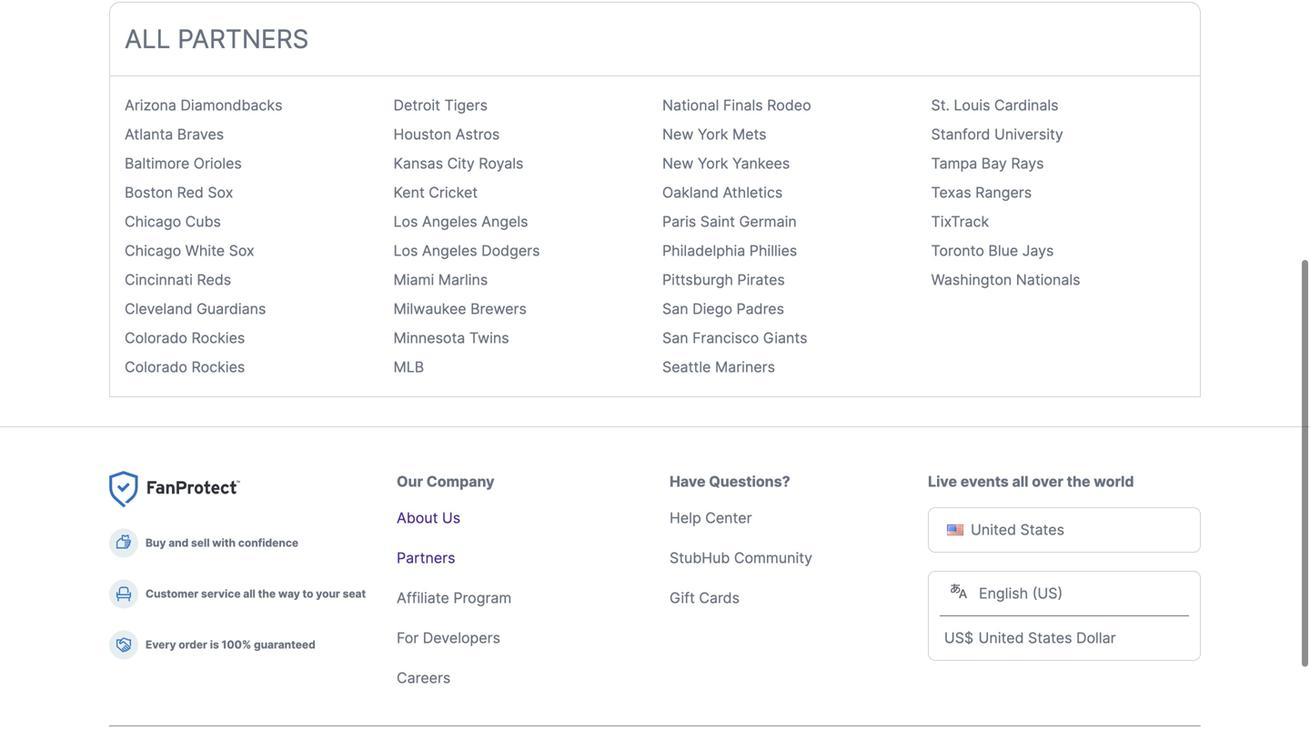 Task type: describe. For each thing, give the bounding box(es) containing it.
and
[[168, 537, 189, 550]]

every order is 100% guaranteed
[[146, 639, 315, 652]]

1 colorado rockies from the top
[[125, 329, 245, 347]]

for developers
[[397, 630, 500, 647]]

all
[[125, 24, 171, 55]]

houston
[[393, 126, 451, 143]]

colorado for first colorado rockies link
[[125, 329, 187, 347]]

st. louis cardinals
[[931, 96, 1059, 114]]

service
[[201, 588, 241, 601]]

sox for chicago white sox
[[229, 242, 254, 260]]

to
[[303, 588, 313, 601]]

buy
[[146, 537, 166, 550]]

new for new york mets
[[662, 126, 694, 143]]

louis
[[954, 96, 990, 114]]

events
[[961, 473, 1009, 491]]

every
[[146, 639, 176, 652]]

rockies for first colorado rockies link
[[191, 329, 245, 347]]

tixtrack
[[931, 213, 989, 231]]

careers link
[[397, 670, 451, 687]]

baltimore
[[125, 155, 189, 172]]

detroit
[[393, 96, 440, 114]]

los for los angeles angels
[[393, 213, 418, 231]]

over
[[1032, 473, 1063, 491]]

los angeles dodgers
[[393, 242, 540, 260]]

tampa
[[931, 155, 977, 172]]

affiliate
[[397, 590, 449, 607]]

kansas city royals link
[[393, 155, 523, 172]]

2 colorado rockies link from the top
[[125, 358, 245, 376]]

miami
[[393, 271, 434, 289]]

cricket
[[429, 184, 478, 202]]

st.
[[931, 96, 950, 114]]

san diego padres
[[662, 300, 784, 318]]

questions?
[[709, 473, 790, 491]]

affiliate program link
[[397, 590, 512, 607]]

live events all over the world
[[928, 473, 1134, 491]]

sell
[[191, 537, 210, 550]]

(us)
[[1032, 585, 1063, 603]]

language_20x20 image
[[950, 583, 968, 601]]

order
[[179, 639, 207, 652]]

kent
[[393, 184, 425, 202]]

rockies for second colorado rockies link
[[191, 358, 245, 376]]

philadelphia
[[662, 242, 745, 260]]

orioles
[[194, 155, 242, 172]]

kansas city royals
[[393, 155, 523, 172]]

minnesota twins
[[393, 329, 509, 347]]

cincinnati reds link
[[125, 271, 231, 289]]

chicago cubs
[[125, 213, 221, 231]]

angeles for angels
[[422, 213, 477, 231]]

national finals rodeo link
[[662, 96, 811, 114]]

stubhub community link
[[670, 549, 812, 567]]

los angeles angels link
[[393, 213, 528, 231]]

national finals rodeo
[[662, 96, 811, 114]]

atlanta braves
[[125, 126, 224, 143]]

dollar
[[1076, 630, 1116, 647]]

customer service all the way to your seat
[[146, 588, 366, 601]]

united states
[[971, 521, 1064, 539]]

finals
[[723, 96, 763, 114]]

affiliate program
[[397, 590, 512, 607]]

for
[[397, 630, 419, 647]]

gift cards link
[[670, 590, 740, 607]]

for developers link
[[397, 630, 500, 647]]

cincinnati
[[125, 271, 193, 289]]

new york yankees
[[662, 155, 790, 172]]

cleveland guardians link
[[125, 300, 266, 318]]

giants
[[763, 329, 807, 347]]

oakland
[[662, 184, 719, 202]]

angels
[[481, 213, 528, 231]]

texas rangers link
[[931, 184, 1032, 202]]

san for san diego padres
[[662, 300, 688, 318]]

states inside button
[[1020, 521, 1064, 539]]

guardians
[[196, 300, 266, 318]]

houston astros
[[393, 126, 500, 143]]

jays
[[1022, 242, 1054, 260]]

tampa bay rays
[[931, 155, 1044, 172]]

united inside button
[[971, 521, 1016, 539]]

arizona diamondbacks link
[[125, 96, 282, 114]]

oakland athletics link
[[662, 184, 783, 202]]

st. louis cardinals link
[[931, 96, 1059, 114]]

pirates
[[737, 271, 785, 289]]

city
[[447, 155, 475, 172]]

los for los angeles dodgers
[[393, 242, 418, 260]]

chicago for chicago cubs
[[125, 213, 181, 231]]

about us link
[[397, 509, 460, 527]]

white
[[185, 242, 225, 260]]

san diego padres link
[[662, 300, 784, 318]]

york for mets
[[698, 126, 728, 143]]

1 vertical spatial united
[[978, 630, 1024, 647]]

pittsburgh
[[662, 271, 733, 289]]

help
[[670, 509, 701, 527]]

boston
[[125, 184, 173, 202]]

arizona
[[125, 96, 176, 114]]

milwaukee brewers
[[393, 300, 527, 318]]

colorado for second colorado rockies link
[[125, 358, 187, 376]]



Task type: vqa. For each thing, say whether or not it's contained in the screenshot.
STUBHUB GIFTING TERMS AND CONDITIONS
no



Task type: locate. For each thing, give the bounding box(es) containing it.
new down national
[[662, 126, 694, 143]]

san down pittsburgh
[[662, 300, 688, 318]]

sox right white
[[229, 242, 254, 260]]

sox for boston red sox
[[208, 184, 233, 202]]

kansas
[[393, 155, 443, 172]]

new york mets
[[662, 126, 767, 143]]

1 vertical spatial york
[[698, 155, 728, 172]]

program
[[453, 590, 512, 607]]

colorado rockies down cleveland guardians
[[125, 358, 245, 376]]

2 angeles from the top
[[422, 242, 477, 260]]

arizona diamondbacks
[[125, 96, 282, 114]]

colorado rockies link down cleveland guardians
[[125, 358, 245, 376]]

all right service
[[243, 588, 255, 601]]

sox down orioles
[[208, 184, 233, 202]]

1 vertical spatial los
[[393, 242, 418, 260]]

sox
[[208, 184, 233, 202], [229, 242, 254, 260]]

miami marlins
[[393, 271, 488, 289]]

company
[[426, 473, 495, 491]]

1 new from the top
[[662, 126, 694, 143]]

pittsburgh pirates
[[662, 271, 785, 289]]

mets
[[732, 126, 767, 143]]

minnesota twins link
[[393, 329, 509, 347]]

1 vertical spatial new
[[662, 155, 694, 172]]

1 vertical spatial chicago
[[125, 242, 181, 260]]

all left over
[[1012, 473, 1028, 491]]

york up new york yankees at the top right
[[698, 126, 728, 143]]

angeles up miami marlins link
[[422, 242, 477, 260]]

1 rockies from the top
[[191, 329, 245, 347]]

chicago down 'boston'
[[125, 213, 181, 231]]

francisco
[[692, 329, 759, 347]]

mlb
[[393, 358, 424, 376]]

1 los from the top
[[393, 213, 418, 231]]

1 san from the top
[[662, 300, 688, 318]]

0 vertical spatial los
[[393, 213, 418, 231]]

0 vertical spatial sox
[[208, 184, 233, 202]]

2 york from the top
[[698, 155, 728, 172]]

united states button
[[928, 508, 1201, 571]]

colorado rockies link
[[125, 329, 245, 347], [125, 358, 245, 376]]

1 vertical spatial the
[[258, 588, 276, 601]]

1 vertical spatial all
[[243, 588, 255, 601]]

1 york from the top
[[698, 126, 728, 143]]

san up 'seattle'
[[662, 329, 688, 347]]

minnesota
[[393, 329, 465, 347]]

states down over
[[1020, 521, 1064, 539]]

new for new york yankees
[[662, 155, 694, 172]]

san for san francisco giants
[[662, 329, 688, 347]]

0 vertical spatial chicago
[[125, 213, 181, 231]]

the right over
[[1067, 473, 1090, 491]]

kent cricket
[[393, 184, 478, 202]]

chicago white sox link
[[125, 242, 254, 260]]

miami marlins link
[[393, 271, 488, 289]]

1 vertical spatial rockies
[[191, 358, 245, 376]]

1 vertical spatial states
[[1028, 630, 1072, 647]]

twins
[[469, 329, 509, 347]]

diego
[[692, 300, 732, 318]]

all for events
[[1012, 473, 1028, 491]]

york down the new york mets
[[698, 155, 728, 172]]

tigers
[[444, 96, 488, 114]]

bay
[[981, 155, 1007, 172]]

colorado rockies link down cleveland guardians link
[[125, 329, 245, 347]]

athletics
[[723, 184, 783, 202]]

0 horizontal spatial the
[[258, 588, 276, 601]]

2 san from the top
[[662, 329, 688, 347]]

angeles for dodgers
[[422, 242, 477, 260]]

states down (us) in the right bottom of the page
[[1028, 630, 1072, 647]]

with
[[212, 537, 236, 550]]

united
[[971, 521, 1016, 539], [978, 630, 1024, 647]]

chicago up cincinnati
[[125, 242, 181, 260]]

100%
[[222, 639, 251, 652]]

2 los from the top
[[393, 242, 418, 260]]

oakland athletics
[[662, 184, 783, 202]]

atlanta
[[125, 126, 173, 143]]

1 horizontal spatial the
[[1067, 473, 1090, 491]]

seattle mariners link
[[662, 358, 775, 376]]

paris
[[662, 213, 696, 231]]

0 vertical spatial the
[[1067, 473, 1090, 491]]

all for service
[[243, 588, 255, 601]]

1 horizontal spatial all
[[1012, 473, 1028, 491]]

detroit tigers
[[393, 96, 488, 114]]

0 vertical spatial new
[[662, 126, 694, 143]]

boston red sox link
[[125, 184, 233, 202]]

1 vertical spatial colorado rockies
[[125, 358, 245, 376]]

2 colorado rockies from the top
[[125, 358, 245, 376]]

help center
[[670, 509, 752, 527]]

cardinals
[[994, 96, 1059, 114]]

rays
[[1011, 155, 1044, 172]]

2 new from the top
[[662, 155, 694, 172]]

about
[[397, 509, 438, 527]]

mariners
[[715, 358, 775, 376]]

reds
[[197, 271, 231, 289]]

phillies
[[749, 242, 797, 260]]

us$
[[944, 630, 974, 647]]

0 vertical spatial states
[[1020, 521, 1064, 539]]

los down the 'kent'
[[393, 213, 418, 231]]

1 vertical spatial sox
[[229, 242, 254, 260]]

guaranteed
[[254, 639, 315, 652]]

0 vertical spatial san
[[662, 300, 688, 318]]

new york yankees link
[[662, 155, 790, 172]]

braves
[[177, 126, 224, 143]]

customer
[[146, 588, 199, 601]]

united right the us$
[[978, 630, 1024, 647]]

stanford
[[931, 126, 990, 143]]

chicago for chicago white sox
[[125, 242, 181, 260]]

1 vertical spatial colorado rockies link
[[125, 358, 245, 376]]

0 vertical spatial york
[[698, 126, 728, 143]]

us
[[442, 509, 460, 527]]

1 vertical spatial colorado
[[125, 358, 187, 376]]

seattle mariners
[[662, 358, 775, 376]]

0 vertical spatial colorado rockies link
[[125, 329, 245, 347]]

chicago cubs link
[[125, 213, 221, 231]]

tampa bay rays link
[[931, 155, 1044, 172]]

1 vertical spatial san
[[662, 329, 688, 347]]

1 colorado from the top
[[125, 329, 187, 347]]

nationals
[[1016, 271, 1080, 289]]

new up oakland
[[662, 155, 694, 172]]

2 rockies from the top
[[191, 358, 245, 376]]

colorado rockies down cleveland guardians link
[[125, 329, 245, 347]]

boston red sox
[[125, 184, 233, 202]]

careers
[[397, 670, 451, 687]]

your
[[316, 588, 340, 601]]

university
[[994, 126, 1063, 143]]

world
[[1094, 473, 1134, 491]]

mlb link
[[393, 358, 424, 376]]

toronto blue jays
[[931, 242, 1054, 260]]

0 vertical spatial united
[[971, 521, 1016, 539]]

0 horizontal spatial all
[[243, 588, 255, 601]]

help center link
[[670, 509, 752, 527]]

english (us)
[[979, 585, 1063, 603]]

padres
[[736, 300, 784, 318]]

diamondbacks
[[181, 96, 282, 114]]

rockies
[[191, 329, 245, 347], [191, 358, 245, 376]]

fan protect gurantee image
[[109, 471, 240, 509]]

buy and sell with confidence
[[146, 537, 298, 550]]

2 chicago from the top
[[125, 242, 181, 260]]

all
[[1012, 473, 1028, 491], [243, 588, 255, 601]]

0 vertical spatial colorado
[[125, 329, 187, 347]]

community
[[734, 549, 812, 567]]

germain
[[739, 213, 797, 231]]

1 chicago from the top
[[125, 213, 181, 231]]

0 vertical spatial angeles
[[422, 213, 477, 231]]

seat
[[343, 588, 366, 601]]

toronto
[[931, 242, 984, 260]]

1 vertical spatial angeles
[[422, 242, 477, 260]]

los up miami
[[393, 242, 418, 260]]

blue
[[988, 242, 1018, 260]]

york for yankees
[[698, 155, 728, 172]]

the left way in the bottom of the page
[[258, 588, 276, 601]]

0 vertical spatial all
[[1012, 473, 1028, 491]]

1 angeles from the top
[[422, 213, 477, 231]]

angeles
[[422, 213, 477, 231], [422, 242, 477, 260]]

gift
[[670, 590, 695, 607]]

philadelphia phillies
[[662, 242, 797, 260]]

0 vertical spatial colorado rockies
[[125, 329, 245, 347]]

1 colorado rockies link from the top
[[125, 329, 245, 347]]

is
[[210, 639, 219, 652]]

angeles down cricket
[[422, 213, 477, 231]]

0 vertical spatial rockies
[[191, 329, 245, 347]]

rodeo
[[767, 96, 811, 114]]

marlins
[[438, 271, 488, 289]]

2 colorado from the top
[[125, 358, 187, 376]]

united down events
[[971, 521, 1016, 539]]



